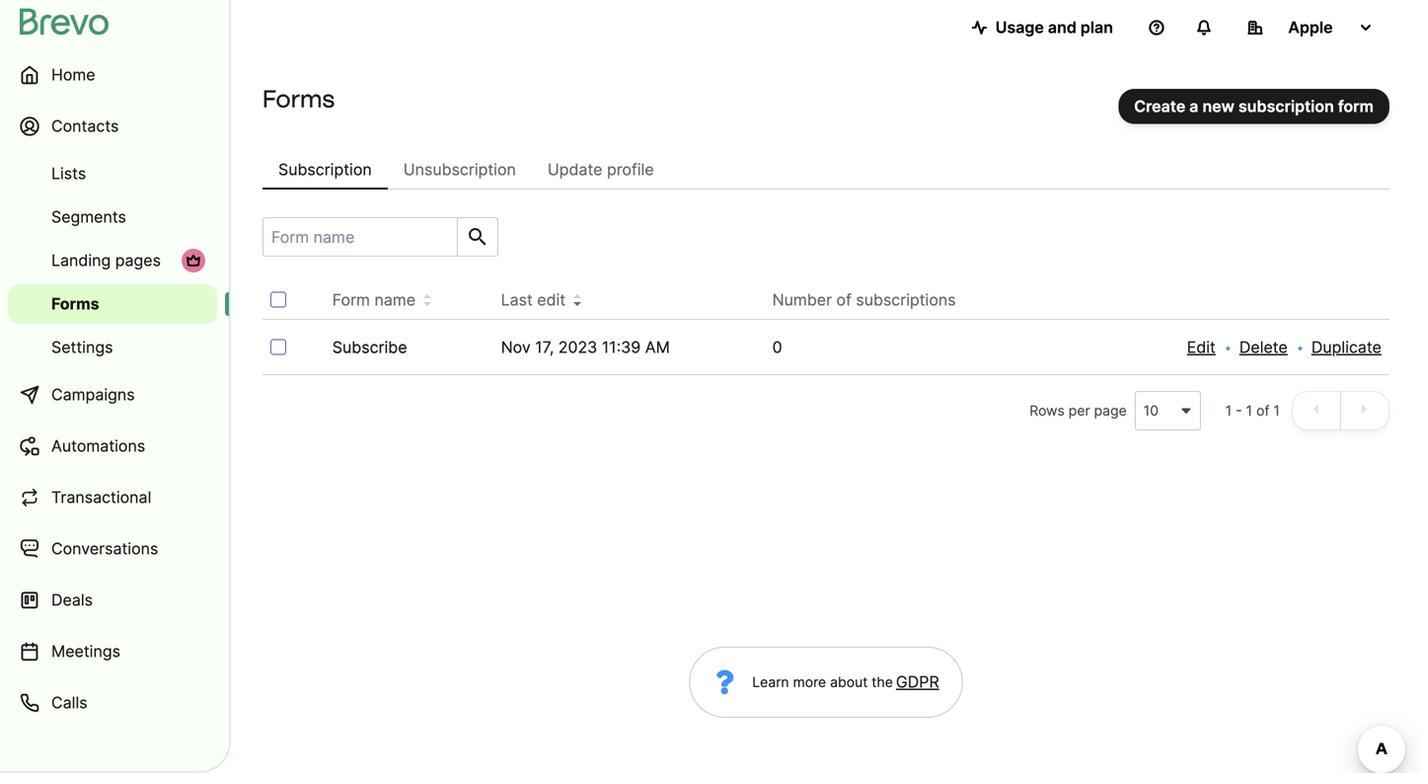 Task type: describe. For each thing, give the bounding box(es) containing it.
delete link
[[1240, 336, 1288, 359]]

home link
[[8, 51, 217, 99]]

lists
[[51, 164, 86, 183]]

11:39
[[602, 338, 641, 357]]

search image
[[466, 225, 490, 249]]

nov 17, 2023 11:39 am
[[501, 338, 670, 357]]

last edit button
[[501, 288, 582, 312]]

plan
[[1081, 18, 1114, 37]]

calls link
[[8, 679, 217, 727]]

last
[[501, 290, 533, 310]]

landing
[[51, 251, 111, 270]]

create a new subscription form
[[1135, 97, 1374, 116]]

calls
[[51, 693, 87, 712]]

gdpr
[[896, 672, 940, 692]]

17,
[[535, 338, 554, 357]]

edit link
[[1188, 336, 1216, 359]]

am
[[646, 338, 670, 357]]

landing pages link
[[8, 241, 217, 280]]

update
[[548, 160, 603, 179]]

update profile
[[548, 160, 654, 179]]

of inside button
[[837, 290, 852, 310]]

delete
[[1240, 338, 1288, 357]]

name
[[375, 290, 416, 310]]

unsubscription
[[404, 160, 516, 179]]

form
[[1339, 97, 1374, 116]]

learn more about the gdpr
[[753, 672, 940, 692]]

contacts link
[[8, 103, 217, 150]]

transactional link
[[8, 474, 217, 521]]

subscribe link
[[333, 338, 407, 357]]

campaigns
[[51, 385, 135, 404]]

conversations
[[51, 539, 158, 558]]

update profile link
[[532, 150, 670, 190]]

a
[[1190, 97, 1199, 116]]

last edit
[[501, 290, 566, 310]]

meetings link
[[8, 628, 217, 675]]

pages
[[115, 251, 161, 270]]

rows per page
[[1030, 402, 1127, 419]]

0
[[773, 338, 783, 357]]

0 vertical spatial forms
[[263, 84, 335, 113]]

1 1 from the left
[[1226, 402, 1232, 419]]

learn
[[753, 674, 790, 691]]

the
[[872, 674, 893, 691]]

automations
[[51, 436, 145, 456]]

new
[[1203, 97, 1235, 116]]

subscription link
[[263, 150, 388, 190]]

3 1 from the left
[[1274, 402, 1281, 419]]

and
[[1048, 18, 1077, 37]]

home
[[51, 65, 95, 84]]

edit
[[1188, 338, 1216, 357]]

transactional
[[51, 488, 151, 507]]

left___rvooi image
[[186, 253, 201, 269]]

form name button
[[333, 288, 432, 312]]



Task type: vqa. For each thing, say whether or not it's contained in the screenshot.
the All categories on the top of the page
no



Task type: locate. For each thing, give the bounding box(es) containing it.
contacts
[[51, 117, 119, 136]]

subscribe
[[333, 338, 407, 357]]

per
[[1069, 402, 1091, 419]]

meetings
[[51, 642, 120, 661]]

about
[[831, 674, 868, 691]]

number
[[773, 290, 832, 310]]

forms
[[263, 84, 335, 113], [51, 294, 99, 313]]

2 horizontal spatial 1
[[1274, 402, 1281, 419]]

more
[[793, 674, 827, 691]]

1 horizontal spatial of
[[1257, 402, 1270, 419]]

segments
[[51, 207, 126, 227]]

settings
[[51, 338, 113, 357]]

settings link
[[8, 328, 217, 367]]

lists link
[[8, 154, 217, 194]]

unsubscription link
[[388, 150, 532, 190]]

Campaign name search field
[[264, 218, 449, 256]]

form name
[[333, 290, 416, 310]]

form
[[333, 290, 370, 310]]

usage and plan
[[996, 18, 1114, 37]]

1 vertical spatial forms
[[51, 294, 99, 313]]

usage and plan button
[[956, 8, 1130, 47]]

of right number
[[837, 290, 852, 310]]

-
[[1236, 402, 1243, 419]]

landing pages
[[51, 251, 161, 270]]

number of subscriptions
[[773, 290, 956, 310]]

subscription
[[278, 160, 372, 179]]

duplicate
[[1312, 338, 1382, 357]]

deals link
[[8, 577, 217, 624]]

2 1 from the left
[[1247, 402, 1253, 419]]

edit
[[537, 290, 566, 310]]

apple button
[[1232, 8, 1390, 47]]

usage
[[996, 18, 1045, 37]]

duplicate link
[[1312, 336, 1382, 359]]

conversations link
[[8, 525, 217, 573]]

create a new subscription form link
[[1119, 89, 1390, 124]]

1 - 1 of 1
[[1226, 402, 1281, 419]]

create
[[1135, 97, 1186, 116]]

nov
[[501, 338, 531, 357]]

forms down landing
[[51, 294, 99, 313]]

0 horizontal spatial forms
[[51, 294, 99, 313]]

1
[[1226, 402, 1232, 419], [1247, 402, 1253, 419], [1274, 402, 1281, 419]]

0 vertical spatial of
[[837, 290, 852, 310]]

of right -
[[1257, 402, 1270, 419]]

rows
[[1030, 402, 1065, 419]]

profile
[[607, 160, 654, 179]]

forms link
[[8, 284, 217, 324]]

gdpr link
[[893, 670, 940, 694]]

1 vertical spatial of
[[1257, 402, 1270, 419]]

0 horizontal spatial 1
[[1226, 402, 1232, 419]]

number of subscriptions button
[[773, 288, 972, 312]]

of
[[837, 290, 852, 310], [1257, 402, 1270, 419]]

subscriptions
[[856, 290, 956, 310]]

subscription
[[1239, 97, 1335, 116]]

1 horizontal spatial forms
[[263, 84, 335, 113]]

2023
[[559, 338, 598, 357]]

search button
[[457, 218, 498, 256]]

deals
[[51, 590, 93, 610]]

page
[[1095, 402, 1127, 419]]

apple
[[1289, 18, 1334, 37]]

0 horizontal spatial of
[[837, 290, 852, 310]]

1 horizontal spatial 1
[[1247, 402, 1253, 419]]

segments link
[[8, 197, 217, 237]]

campaigns link
[[8, 371, 217, 419]]

forms inside 'link'
[[51, 294, 99, 313]]

forms up subscription
[[263, 84, 335, 113]]

automations link
[[8, 423, 217, 470]]



